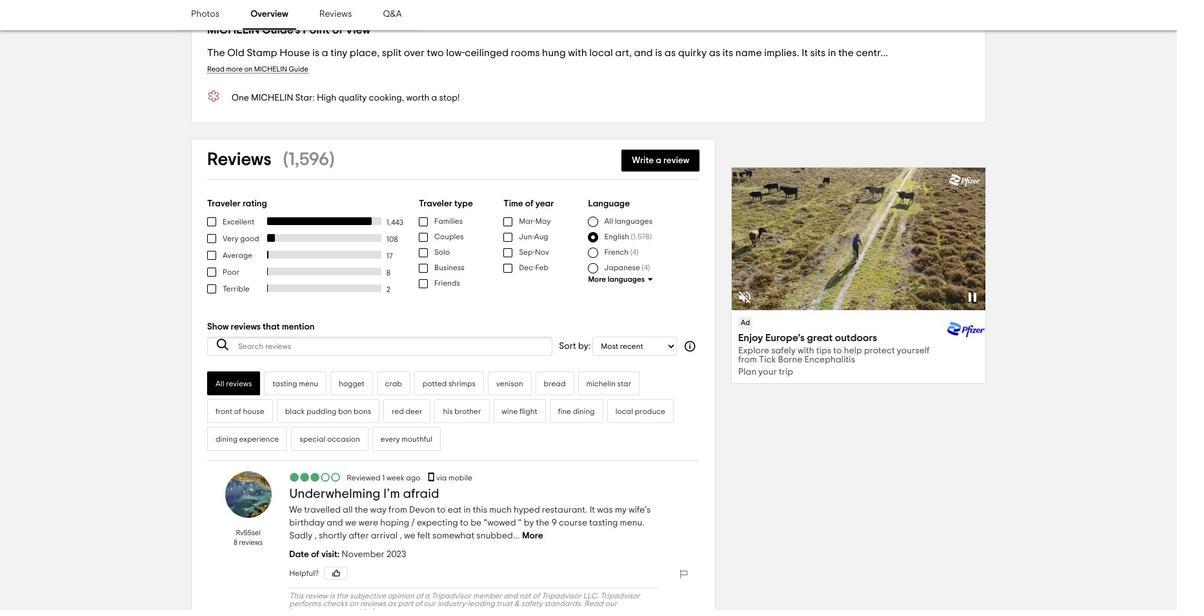 Task type: vqa. For each thing, say whether or not it's contained in the screenshot.
Traveler rating Traveler
yes



Task type: describe. For each thing, give the bounding box(es) containing it.
performs
[[289, 600, 321, 608]]

hung
[[542, 48, 566, 58]]

llc.
[[583, 592, 599, 600]]

2 tripadvisor from the left
[[542, 592, 581, 600]]

is inside this review is the subjective opinion of a tripadvisor member and not of tripadvisor llc. tripadvisor performs checks on reviews as part of our industry-leading trust & safety standards. read our
[[330, 592, 335, 600]]

its
[[723, 48, 733, 58]]

this
[[289, 592, 304, 600]]

advertisement region
[[731, 167, 986, 384]]

write a review link
[[622, 150, 700, 172]]

reviews for all
[[226, 380, 252, 388]]

hoping
[[380, 519, 409, 528]]

somewhat
[[432, 532, 475, 541]]

may
[[536, 218, 551, 225]]

low-
[[446, 48, 465, 58]]

3 tripadvisor from the left
[[600, 592, 640, 600]]

japanese (4)
[[604, 264, 650, 272]]

leading
[[468, 600, 495, 608]]

restaurant.
[[542, 506, 588, 515]]

sort by:
[[559, 342, 591, 351]]

very good
[[223, 235, 259, 243]]

traveler type
[[419, 199, 473, 208]]

reviews inside this review is the subjective opinion of a tripadvisor member and not of tripadvisor llc. tripadvisor performs checks on reviews as part of our industry-leading trust & safety standards. read our
[[360, 600, 386, 608]]

1 , from the left
[[314, 532, 317, 541]]

helpful?
[[289, 570, 319, 578]]

2 vertical spatial michelin
[[251, 93, 293, 102]]

in inside we travelled all the way from devon to eat in this much hyped restaurant.  it was my wife's birthday and we were hoping / expecting to be "wowed " by the 9 course tasting menu. sadly , shortly after arrival , we felt somewhat snubbed...
[[464, 506, 471, 515]]

pudding
[[307, 408, 336, 416]]

sadly
[[289, 532, 313, 541]]

0 vertical spatial michelin
[[207, 25, 260, 36]]

tiny
[[331, 48, 347, 58]]

experience
[[239, 436, 279, 443]]

2 horizontal spatial is
[[655, 48, 662, 58]]

1 horizontal spatial in
[[828, 48, 836, 58]]

french
[[604, 248, 629, 256]]

languages for all languages
[[615, 218, 653, 225]]

menu
[[299, 380, 318, 388]]

the
[[207, 48, 225, 58]]

aug
[[534, 233, 548, 241]]

1
[[382, 474, 385, 482]]

read inside this review is the subjective opinion of a tripadvisor member and not of tripadvisor llc. tripadvisor performs checks on reviews as part of our industry-leading trust & safety standards. read our
[[584, 600, 603, 608]]

special
[[300, 436, 326, 443]]

0 vertical spatial dining
[[573, 408, 595, 416]]

very
[[223, 235, 239, 243]]

implies.
[[764, 48, 800, 58]]

1 tripadvisor from the left
[[431, 592, 471, 600]]

review inside this review is the subjective opinion of a tripadvisor member and not of tripadvisor llc. tripadvisor performs checks on reviews as part of our industry-leading trust & safety standards. read our
[[305, 592, 328, 600]]

english (1,578)
[[604, 233, 652, 241]]

good
[[240, 235, 259, 243]]

hyped
[[514, 506, 540, 515]]

much
[[489, 506, 512, 515]]

sep-
[[519, 248, 535, 256]]

point
[[303, 25, 330, 36]]

special occasion
[[300, 436, 360, 443]]

a right "write"
[[656, 156, 662, 165]]

eat
[[448, 506, 462, 515]]

(1,596)
[[283, 151, 335, 169]]

quality
[[338, 93, 367, 102]]

rating
[[243, 199, 267, 208]]

hogget
[[339, 380, 364, 388]]

all for all reviews
[[216, 380, 224, 388]]

"wowed
[[484, 519, 516, 528]]

1 vertical spatial to
[[460, 519, 469, 528]]

the left 9
[[536, 519, 550, 528]]

shrimps
[[448, 380, 476, 388]]

0 horizontal spatial reviews
[[207, 151, 275, 169]]

be
[[471, 519, 482, 528]]

all reviews
[[216, 380, 252, 388]]

opinion
[[388, 592, 414, 600]]

one michelin star: high quality cooking, worth a stop!
[[232, 93, 460, 102]]

birthday
[[289, 519, 325, 528]]

poor
[[223, 268, 239, 276]]

stamp
[[247, 48, 277, 58]]

9
[[552, 519, 557, 528]]

bons
[[354, 408, 371, 416]]

black pudding bon bons
[[285, 408, 371, 416]]

michelin
[[586, 380, 616, 388]]

as for with
[[665, 48, 676, 58]]

8 for 8
[[386, 269, 391, 277]]

overview link
[[243, 0, 296, 30]]

wife's
[[629, 506, 651, 515]]

overview
[[251, 10, 288, 19]]

&
[[514, 600, 519, 608]]

0 vertical spatial on
[[244, 66, 253, 73]]

business
[[434, 264, 465, 272]]

this
[[473, 506, 487, 515]]

ago
[[406, 474, 421, 482]]

the inside this review is the subjective opinion of a tripadvisor member and not of tripadvisor llc. tripadvisor performs checks on reviews as part of our industry-leading trust & safety standards. read our
[[337, 592, 348, 600]]

with
[[568, 48, 587, 58]]

0 horizontal spatial to
[[437, 506, 446, 515]]

it inside we travelled all the way from devon to eat in this much hyped restaurant.  it was my wife's birthday and we were hoping / expecting to be "wowed " by the 9 course tasting menu. sadly , shortly after arrival , we felt somewhat snubbed...
[[590, 506, 595, 515]]

the right all on the bottom of page
[[355, 506, 368, 515]]

1 vertical spatial local
[[616, 408, 633, 416]]

reviews link
[[312, 0, 360, 30]]

michelin star
[[586, 380, 631, 388]]

member
[[473, 592, 502, 600]]

2 our from the left
[[605, 600, 617, 608]]

ceilinged
[[465, 48, 509, 58]]

a left stop!
[[432, 93, 437, 102]]

review inside write a review link
[[663, 156, 690, 165]]

english
[[604, 233, 629, 241]]

average
[[223, 252, 252, 259]]

solo
[[434, 248, 450, 256]]

mention
[[282, 323, 315, 332]]

couples
[[434, 233, 464, 241]]

front of house
[[216, 408, 264, 416]]

standards.
[[544, 600, 583, 608]]

worth
[[406, 93, 430, 102]]

and inside we travelled all the way from devon to eat in this much hyped restaurant.  it was my wife's birthday and we were hoping / expecting to be "wowed " by the 9 course tasting menu. sadly , shortly after arrival , we felt somewhat snubbed...
[[327, 519, 343, 528]]

via
[[436, 474, 447, 482]]

front
[[216, 408, 232, 416]]

view
[[345, 25, 370, 36]]

17
[[386, 252, 393, 260]]

mar-may
[[519, 218, 551, 225]]

industry-
[[437, 600, 468, 608]]

1 horizontal spatial reviews
[[319, 10, 352, 19]]

time
[[504, 199, 523, 208]]

star:
[[295, 93, 315, 102]]

this review is the subjective opinion of a tripadvisor member and not of tripadvisor llc. tripadvisor performs checks on reviews as part of our industry-leading trust & safety standards. read our
[[289, 592, 640, 608]]

2023
[[387, 551, 406, 560]]

(4) for japanese (4)
[[642, 264, 650, 272]]

language
[[588, 199, 630, 208]]



Task type: locate. For each thing, give the bounding box(es) containing it.
dining down front
[[216, 436, 238, 443]]

and right art,
[[634, 48, 653, 58]]

we down /
[[404, 532, 415, 541]]

as left part
[[388, 600, 396, 608]]

reviews for 8
[[239, 540, 263, 547]]

more languages
[[588, 276, 645, 283]]

1 horizontal spatial more
[[588, 276, 606, 283]]

expecting
[[417, 519, 458, 528]]

1 horizontal spatial is
[[330, 592, 335, 600]]

1 vertical spatial in
[[464, 506, 471, 515]]

languages down "japanese (4)"
[[608, 276, 645, 283]]

art,
[[615, 48, 632, 58]]

in right sits
[[828, 48, 836, 58]]

our left industry-
[[424, 600, 436, 608]]

0 vertical spatial read
[[207, 66, 225, 73]]

venison
[[496, 380, 523, 388]]

local produce
[[616, 408, 665, 416]]

1 horizontal spatial to
[[460, 519, 469, 528]]

feb
[[535, 264, 549, 272]]

0 horizontal spatial and
[[327, 519, 343, 528]]

year
[[536, 199, 554, 208]]

in
[[828, 48, 836, 58], [464, 506, 471, 515]]

is left quirky
[[655, 48, 662, 58]]

tripadvisor right the llc.
[[600, 592, 640, 600]]

our right the llc.
[[605, 600, 617, 608]]

reviews
[[231, 323, 261, 332], [226, 380, 252, 388], [239, 540, 263, 547], [360, 600, 386, 608]]

all
[[604, 218, 613, 225], [216, 380, 224, 388]]

0 horizontal spatial read
[[207, 66, 225, 73]]

0 horizontal spatial in
[[464, 506, 471, 515]]

families
[[434, 218, 463, 225]]

1 vertical spatial michelin
[[254, 66, 287, 73]]

tasting down was
[[589, 519, 618, 528]]

q&a link
[[375, 0, 410, 30]]

november
[[342, 551, 385, 560]]

8 reviews
[[234, 540, 263, 547]]

a
[[322, 48, 328, 58], [432, 93, 437, 102], [656, 156, 662, 165], [425, 592, 430, 600]]

more for more
[[522, 532, 543, 541]]

read down the
[[207, 66, 225, 73]]

(4) right japanese
[[642, 264, 650, 272]]

as left quirky
[[665, 48, 676, 58]]

house
[[280, 48, 310, 58]]

0 horizontal spatial as
[[388, 600, 396, 608]]

tripadvisor left the member
[[431, 592, 471, 600]]

tasting inside we travelled all the way from devon to eat in this much hyped restaurant.  it was my wife's birthday and we were hoping / expecting to be "wowed " by the 9 course tasting menu. sadly , shortly after arrival , we felt somewhat snubbed...
[[589, 519, 618, 528]]

dec-feb
[[519, 264, 549, 272]]

0 horizontal spatial it
[[590, 506, 595, 515]]

108
[[386, 236, 398, 243]]

travelled
[[304, 506, 341, 515]]

traveler up excellent
[[207, 199, 241, 208]]

0 vertical spatial review
[[663, 156, 690, 165]]

0 vertical spatial 8
[[386, 269, 391, 277]]

2 horizontal spatial tripadvisor
[[600, 592, 640, 600]]

a left tiny
[[322, 48, 328, 58]]

1 horizontal spatial as
[[665, 48, 676, 58]]

reviews up front of house
[[226, 380, 252, 388]]

his brother
[[443, 408, 481, 416]]

we down all on the bottom of page
[[345, 519, 357, 528]]

0 horizontal spatial more
[[522, 532, 543, 541]]

michelin down stamp
[[254, 66, 287, 73]]

local
[[589, 48, 613, 58], [616, 408, 633, 416]]

0 horizontal spatial ,
[[314, 532, 317, 541]]

on right more
[[244, 66, 253, 73]]

review right "write"
[[663, 156, 690, 165]]

more down by
[[522, 532, 543, 541]]

all up front
[[216, 380, 224, 388]]

a inside this review is the subjective opinion of a tripadvisor member and not of tripadvisor llc. tripadvisor performs checks on reviews as part of our industry-leading trust & safety standards. read our
[[425, 592, 430, 600]]

read more on michelin guide link
[[207, 66, 308, 74]]

(4) for french (4)
[[630, 248, 638, 256]]

over
[[404, 48, 425, 58]]

1 vertical spatial (4)
[[642, 264, 650, 272]]

and
[[634, 48, 653, 58], [327, 519, 343, 528], [504, 592, 518, 600]]

1 vertical spatial read
[[584, 600, 603, 608]]

0 horizontal spatial all
[[216, 380, 224, 388]]

tripadvisor left the llc.
[[542, 592, 581, 600]]

2 horizontal spatial and
[[634, 48, 653, 58]]

1 traveler from the left
[[207, 199, 241, 208]]

sits
[[810, 48, 826, 58]]

by
[[524, 519, 534, 528]]

1 horizontal spatial read
[[584, 600, 603, 608]]

and up the shortly
[[327, 519, 343, 528]]

friends
[[434, 279, 460, 287]]

afraid
[[403, 488, 439, 501]]

rv55sel
[[236, 530, 261, 537]]

read right standards.
[[584, 600, 603, 608]]

2 traveler from the left
[[419, 199, 452, 208]]

1,443
[[386, 219, 403, 227]]

0 vertical spatial reviews
[[319, 10, 352, 19]]

review right the this on the left of the page
[[305, 592, 328, 600]]

on right checks
[[349, 600, 358, 608]]

snubbed...
[[477, 532, 520, 541]]

cooking,
[[369, 93, 404, 102]]

reviewed
[[347, 474, 381, 482]]

is right 'performs'
[[330, 592, 335, 600]]

0 vertical spatial languages
[[615, 218, 653, 225]]

1 horizontal spatial our
[[605, 600, 617, 608]]

quirky
[[678, 48, 707, 58]]

guide's
[[262, 25, 300, 36]]

as inside this review is the subjective opinion of a tripadvisor member and not of tripadvisor llc. tripadvisor performs checks on reviews as part of our industry-leading trust & safety standards. read our
[[388, 600, 396, 608]]

as left its
[[709, 48, 720, 58]]

dining
[[573, 408, 595, 416], [216, 436, 238, 443]]

1 horizontal spatial (4)
[[642, 264, 650, 272]]

as for tripadvisor
[[388, 600, 396, 608]]

traveler for traveler type
[[419, 199, 452, 208]]

terrible
[[223, 285, 250, 293]]

(4) down english (1,578)
[[630, 248, 638, 256]]

1 horizontal spatial review
[[663, 156, 690, 165]]

brother
[[455, 408, 481, 416]]

1 vertical spatial and
[[327, 519, 343, 528]]

0 horizontal spatial (4)
[[630, 248, 638, 256]]

1 horizontal spatial dining
[[573, 408, 595, 416]]

0 horizontal spatial tripadvisor
[[431, 592, 471, 600]]

reviews left that
[[231, 323, 261, 332]]

more for more languages
[[588, 276, 606, 283]]

the left "centr..."
[[838, 48, 854, 58]]

french (4)
[[604, 248, 638, 256]]

1 horizontal spatial all
[[604, 218, 613, 225]]

shortly
[[319, 532, 347, 541]]

1 horizontal spatial 8
[[386, 269, 391, 277]]

0 vertical spatial more
[[588, 276, 606, 283]]

sort
[[559, 342, 576, 351]]

1 horizontal spatial traveler
[[419, 199, 452, 208]]

1 horizontal spatial it
[[802, 48, 808, 58]]

reviews up 'traveler rating'
[[207, 151, 275, 169]]

tasting menu
[[273, 380, 318, 388]]

2 horizontal spatial as
[[709, 48, 720, 58]]

underwhelming i'm afraid link
[[289, 488, 439, 501]]

0 horizontal spatial traveler
[[207, 199, 241, 208]]

more down japanese
[[588, 276, 606, 283]]

1 vertical spatial tasting
[[589, 519, 618, 528]]

Search reviews text field
[[233, 338, 577, 356]]

bread
[[544, 380, 566, 388]]

write
[[632, 156, 654, 165]]

in right eat
[[464, 506, 471, 515]]

1 horizontal spatial on
[[349, 600, 358, 608]]

0 vertical spatial (4)
[[630, 248, 638, 256]]

8 for 8 reviews
[[234, 540, 237, 547]]

is right house
[[312, 48, 320, 58]]

0 horizontal spatial review
[[305, 592, 328, 600]]

reviews for show
[[231, 323, 261, 332]]

(1,578)
[[631, 233, 652, 241]]

1 vertical spatial all
[[216, 380, 224, 388]]

dining right fine
[[573, 408, 595, 416]]

and left not
[[504, 592, 518, 600]]

reviews up the point
[[319, 10, 352, 19]]

, right sadly in the left bottom of the page
[[314, 532, 317, 541]]

1 vertical spatial more
[[522, 532, 543, 541]]

michelin up 'old'
[[207, 25, 260, 36]]

1 vertical spatial reviews
[[207, 151, 275, 169]]

1 vertical spatial we
[[404, 532, 415, 541]]

0 vertical spatial it
[[802, 48, 808, 58]]

1 horizontal spatial we
[[404, 532, 415, 541]]

a right part
[[425, 592, 430, 600]]

1 vertical spatial dining
[[216, 436, 238, 443]]

1 horizontal spatial ,
[[400, 532, 402, 541]]

0 vertical spatial all
[[604, 218, 613, 225]]

0 horizontal spatial tasting
[[273, 380, 297, 388]]

0 vertical spatial we
[[345, 519, 357, 528]]

2 , from the left
[[400, 532, 402, 541]]

local left art,
[[589, 48, 613, 58]]

0 horizontal spatial 8
[[234, 540, 237, 547]]

local left produce
[[616, 408, 633, 416]]

0 vertical spatial to
[[437, 506, 446, 515]]

languages up english (1,578)
[[615, 218, 653, 225]]

1 vertical spatial languages
[[608, 276, 645, 283]]

is
[[312, 48, 320, 58], [655, 48, 662, 58], [330, 592, 335, 600]]

1 horizontal spatial local
[[616, 408, 633, 416]]

the left "subjective"
[[337, 592, 348, 600]]

it left was
[[590, 506, 595, 515]]

underwhelming i'm afraid
[[289, 488, 439, 501]]

0 horizontal spatial is
[[312, 48, 320, 58]]

mar-
[[519, 218, 536, 225]]

8 up '2'
[[386, 269, 391, 277]]

reviews down rv55sel
[[239, 540, 263, 547]]

traveler for traveler rating
[[207, 199, 241, 208]]

1 horizontal spatial and
[[504, 592, 518, 600]]

tasting left 'menu'
[[273, 380, 297, 388]]

rooms
[[511, 48, 540, 58]]

traveler
[[207, 199, 241, 208], [419, 199, 452, 208]]

tasting
[[273, 380, 297, 388], [589, 519, 618, 528]]

0 vertical spatial in
[[828, 48, 836, 58]]

1 our from the left
[[424, 600, 436, 608]]

checks
[[323, 600, 348, 608]]

0 horizontal spatial our
[[424, 600, 436, 608]]

excellent
[[223, 218, 254, 226]]

all for all languages
[[604, 218, 613, 225]]

1 horizontal spatial tasting
[[589, 519, 618, 528]]

1 vertical spatial it
[[590, 506, 595, 515]]

read more on michelin guide
[[207, 66, 308, 73]]

red
[[392, 408, 404, 416]]

from
[[389, 506, 407, 515]]

1 vertical spatial review
[[305, 592, 328, 600]]

languages for more languages
[[608, 276, 645, 283]]

on inside this review is the subjective opinion of a tripadvisor member and not of tripadvisor llc. tripadvisor performs checks on reviews as part of our industry-leading trust & safety standards. read our
[[349, 600, 358, 608]]

0 vertical spatial and
[[634, 48, 653, 58]]

0 horizontal spatial dining
[[216, 436, 238, 443]]

show reviews that mention
[[207, 323, 315, 332]]

,
[[314, 532, 317, 541], [400, 532, 402, 541]]

1 vertical spatial on
[[349, 600, 358, 608]]

8
[[386, 269, 391, 277], [234, 540, 237, 547]]

, down hoping
[[400, 532, 402, 541]]

to left eat
[[437, 506, 446, 515]]

to
[[437, 506, 446, 515], [460, 519, 469, 528]]

name
[[736, 48, 762, 58]]

it
[[802, 48, 808, 58], [590, 506, 595, 515]]

read inside read more on michelin guide link
[[207, 66, 225, 73]]

wine
[[502, 408, 518, 416]]

0 vertical spatial tasting
[[273, 380, 297, 388]]

stop!
[[439, 93, 460, 102]]

it left sits
[[802, 48, 808, 58]]

tripadvisor
[[431, 592, 471, 600], [542, 592, 581, 600], [600, 592, 640, 600]]

0 horizontal spatial we
[[345, 519, 357, 528]]

nov
[[535, 248, 549, 256]]

reviews left the opinion
[[360, 600, 386, 608]]

sep-nov
[[519, 248, 549, 256]]

all down language
[[604, 218, 613, 225]]

2 vertical spatial and
[[504, 592, 518, 600]]

arrival
[[371, 532, 398, 541]]

every
[[381, 436, 400, 443]]

0 horizontal spatial local
[[589, 48, 613, 58]]

1 vertical spatial 8
[[234, 540, 237, 547]]

subjective
[[350, 592, 386, 600]]

bon
[[338, 408, 352, 416]]

traveler up "families" at the left top of the page
[[419, 199, 452, 208]]

to left the be
[[460, 519, 469, 528]]

8 down rv55sel
[[234, 540, 237, 547]]

reviews
[[319, 10, 352, 19], [207, 151, 275, 169]]

fine dining
[[558, 408, 595, 416]]

0 vertical spatial local
[[589, 48, 613, 58]]

and inside this review is the subjective opinion of a tripadvisor member and not of tripadvisor llc. tripadvisor performs checks on reviews as part of our industry-leading trust & safety standards. read our
[[504, 592, 518, 600]]

1 horizontal spatial tripadvisor
[[542, 592, 581, 600]]

michelin down read more on michelin guide link
[[251, 93, 293, 102]]

black
[[285, 408, 305, 416]]

0 horizontal spatial on
[[244, 66, 253, 73]]



